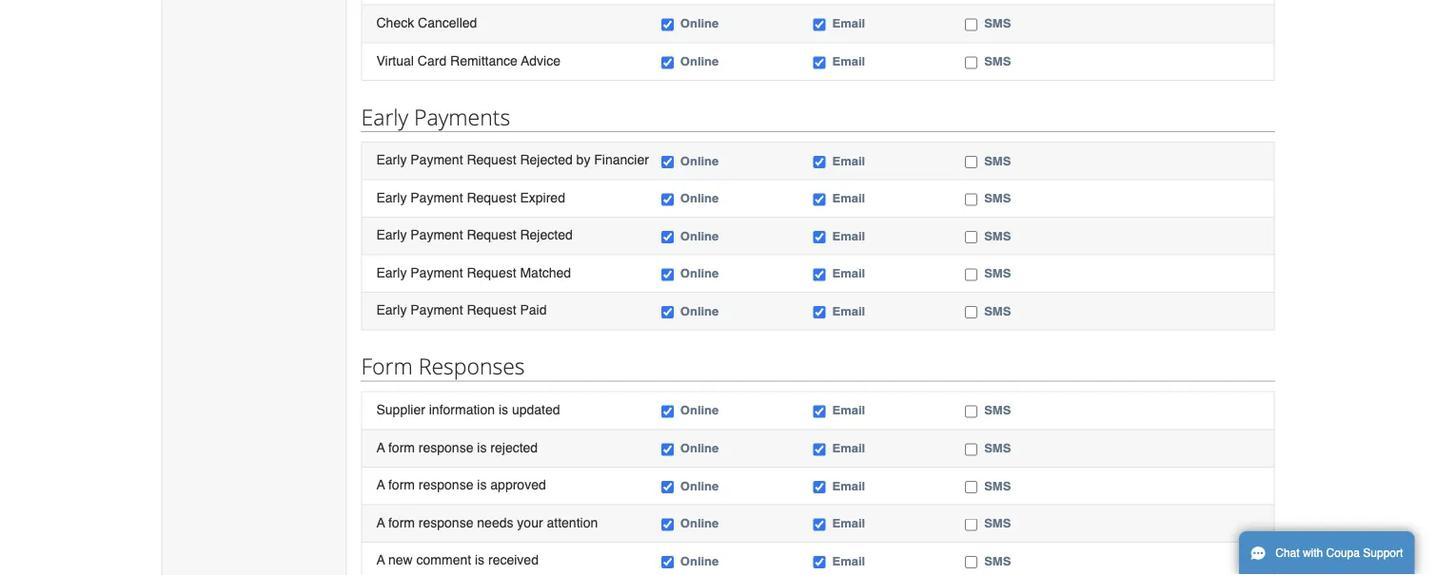 Task type: locate. For each thing, give the bounding box(es) containing it.
online for a form response is approved
[[680, 479, 719, 493]]

4 a from the top
[[376, 553, 385, 568]]

payments
[[414, 102, 510, 131]]

1 vertical spatial rejected
[[520, 227, 573, 243]]

virtual
[[376, 53, 414, 68]]

None checkbox
[[661, 19, 674, 31], [813, 19, 826, 31], [661, 56, 674, 69], [813, 56, 826, 69], [965, 156, 977, 168], [661, 194, 674, 206], [965, 194, 977, 206], [965, 231, 977, 244], [813, 269, 826, 281], [965, 269, 977, 281], [813, 307, 826, 319], [813, 406, 826, 418], [661, 481, 674, 494], [813, 481, 826, 494], [813, 519, 826, 531], [661, 557, 674, 569], [965, 557, 977, 569], [661, 19, 674, 31], [813, 19, 826, 31], [661, 56, 674, 69], [813, 56, 826, 69], [965, 156, 977, 168], [661, 194, 674, 206], [965, 194, 977, 206], [965, 231, 977, 244], [813, 269, 826, 281], [965, 269, 977, 281], [813, 307, 826, 319], [813, 406, 826, 418], [661, 481, 674, 494], [813, 481, 826, 494], [813, 519, 826, 531], [661, 557, 674, 569], [965, 557, 977, 569]]

early payments
[[361, 102, 510, 131]]

early for early payments
[[361, 102, 408, 131]]

form up "new"
[[388, 515, 415, 530]]

payment up early payment request rejected
[[410, 190, 463, 205]]

9 sms from the top
[[984, 441, 1011, 456]]

2 vertical spatial response
[[419, 515, 473, 530]]

is
[[499, 402, 508, 417], [477, 440, 487, 455], [477, 478, 487, 493], [475, 553, 484, 568]]

8 email from the top
[[832, 404, 865, 418]]

rejected up matched
[[520, 227, 573, 243]]

sms for early payment request rejected
[[984, 229, 1011, 243]]

1 sms from the top
[[984, 16, 1011, 31]]

3 form from the top
[[388, 515, 415, 530]]

2 vertical spatial form
[[388, 515, 415, 530]]

response up a form response is approved at bottom left
[[419, 440, 473, 455]]

3 sms from the top
[[984, 154, 1011, 168]]

rejected for early payment request rejected
[[520, 227, 573, 243]]

5 sms from the top
[[984, 229, 1011, 243]]

4 online from the top
[[680, 191, 719, 205]]

request
[[467, 152, 516, 167], [467, 190, 516, 205], [467, 227, 516, 243], [467, 265, 516, 280], [467, 303, 516, 318]]

is for approved
[[477, 478, 487, 493]]

supplier
[[376, 402, 425, 417]]

2 a from the top
[[376, 478, 385, 493]]

10 online from the top
[[680, 479, 719, 493]]

1 payment from the top
[[410, 152, 463, 167]]

is left approved at the left of page
[[477, 478, 487, 493]]

sms for early payment request rejected by financier
[[984, 154, 1011, 168]]

email
[[832, 16, 865, 31], [832, 54, 865, 68], [832, 154, 865, 168], [832, 191, 865, 205], [832, 229, 865, 243], [832, 266, 865, 281], [832, 304, 865, 318], [832, 404, 865, 418], [832, 441, 865, 456], [832, 479, 865, 493], [832, 517, 865, 531], [832, 554, 865, 569]]

early payment request rejected by financier
[[376, 152, 649, 167]]

form down supplier on the left bottom of page
[[388, 440, 415, 455]]

7 sms from the top
[[984, 304, 1011, 318]]

responses
[[418, 352, 525, 381]]

11 online from the top
[[680, 517, 719, 531]]

2 sms from the top
[[984, 54, 1011, 68]]

early for early payment request matched
[[376, 265, 407, 280]]

11 sms from the top
[[984, 517, 1011, 531]]

rejected left by
[[520, 152, 573, 167]]

approved
[[490, 478, 546, 493]]

10 email from the top
[[832, 479, 865, 493]]

early down early payment request expired
[[376, 227, 407, 243]]

request up early payment request matched
[[467, 227, 516, 243]]

1 email from the top
[[832, 16, 865, 31]]

matched
[[520, 265, 571, 280]]

6 email from the top
[[832, 266, 865, 281]]

payment down early payments
[[410, 152, 463, 167]]

request down early payment request matched
[[467, 303, 516, 318]]

payment down early payment request expired
[[410, 227, 463, 243]]

check
[[376, 15, 414, 30]]

email for virtual card remittance advice
[[832, 54, 865, 68]]

response
[[419, 440, 473, 455], [419, 478, 473, 493], [419, 515, 473, 530]]

12 email from the top
[[832, 554, 865, 569]]

check cancelled
[[376, 15, 477, 30]]

online for a form response needs your attention
[[680, 517, 719, 531]]

early payment request matched
[[376, 265, 571, 280]]

1 online from the top
[[680, 16, 719, 31]]

remittance
[[450, 53, 518, 68]]

1 a from the top
[[376, 440, 385, 455]]

early up early payment request paid
[[376, 265, 407, 280]]

rejected
[[520, 152, 573, 167], [520, 227, 573, 243]]

4 sms from the top
[[984, 191, 1011, 205]]

coupa
[[1326, 547, 1360, 561]]

3 request from the top
[[467, 227, 516, 243]]

early up early payment request rejected
[[376, 190, 407, 205]]

1 vertical spatial response
[[419, 478, 473, 493]]

5 email from the top
[[832, 229, 865, 243]]

early down early payments
[[376, 152, 407, 167]]

8 online from the top
[[680, 404, 719, 418]]

a for a new comment is received
[[376, 553, 385, 568]]

response for your
[[419, 515, 473, 530]]

5 request from the top
[[467, 303, 516, 318]]

0 vertical spatial rejected
[[520, 152, 573, 167]]

sms for a form response is approved
[[984, 479, 1011, 493]]

1 request from the top
[[467, 152, 516, 167]]

card
[[418, 53, 446, 68]]

10 sms from the top
[[984, 479, 1011, 493]]

payment up early payment request paid
[[410, 265, 463, 280]]

5 payment from the top
[[410, 303, 463, 318]]

is left received
[[475, 553, 484, 568]]

a new comment is received
[[376, 553, 539, 568]]

6 sms from the top
[[984, 266, 1011, 281]]

2 email from the top
[[832, 54, 865, 68]]

email for early payment request matched
[[832, 266, 865, 281]]

sms for a new comment is received
[[984, 554, 1011, 569]]

2 payment from the top
[[410, 190, 463, 205]]

sms for early payment request paid
[[984, 304, 1011, 318]]

6 online from the top
[[680, 266, 719, 281]]

email for a form response needs your attention
[[832, 517, 865, 531]]

a for a form response is rejected
[[376, 440, 385, 455]]

2 rejected from the top
[[520, 227, 573, 243]]

3 online from the top
[[680, 154, 719, 168]]

form down a form response is rejected on the left bottom of page
[[388, 478, 415, 493]]

request up early payment request expired
[[467, 152, 516, 167]]

your
[[517, 515, 543, 530]]

email for a form response is approved
[[832, 479, 865, 493]]

email for check cancelled
[[832, 16, 865, 31]]

online for check cancelled
[[680, 16, 719, 31]]

updated
[[512, 402, 560, 417]]

early down virtual
[[361, 102, 408, 131]]

response for rejected
[[419, 440, 473, 455]]

8 sms from the top
[[984, 404, 1011, 418]]

3 a from the top
[[376, 515, 385, 530]]

0 vertical spatial form
[[388, 440, 415, 455]]

2 form from the top
[[388, 478, 415, 493]]

is left rejected
[[477, 440, 487, 455]]

2 response from the top
[[419, 478, 473, 493]]

12 online from the top
[[680, 554, 719, 569]]

early for early payment request paid
[[376, 303, 407, 318]]

support
[[1363, 547, 1403, 561]]

2 request from the top
[[467, 190, 516, 205]]

9 email from the top
[[832, 441, 865, 456]]

sms
[[984, 16, 1011, 31], [984, 54, 1011, 68], [984, 154, 1011, 168], [984, 191, 1011, 205], [984, 229, 1011, 243], [984, 266, 1011, 281], [984, 304, 1011, 318], [984, 404, 1011, 418], [984, 441, 1011, 456], [984, 479, 1011, 493], [984, 517, 1011, 531], [984, 554, 1011, 569]]

a form response needs your attention
[[376, 515, 598, 530]]

None checkbox
[[965, 19, 977, 31], [965, 56, 977, 69], [661, 156, 674, 168], [813, 156, 826, 168], [813, 194, 826, 206], [661, 231, 674, 244], [813, 231, 826, 244], [661, 269, 674, 281], [661, 307, 674, 319], [965, 307, 977, 319], [661, 406, 674, 418], [965, 406, 977, 418], [661, 444, 674, 456], [813, 444, 826, 456], [965, 444, 977, 456], [965, 481, 977, 494], [661, 519, 674, 531], [965, 519, 977, 531], [813, 557, 826, 569], [965, 19, 977, 31], [965, 56, 977, 69], [661, 156, 674, 168], [813, 156, 826, 168], [813, 194, 826, 206], [661, 231, 674, 244], [813, 231, 826, 244], [661, 269, 674, 281], [661, 307, 674, 319], [965, 307, 977, 319], [661, 406, 674, 418], [965, 406, 977, 418], [661, 444, 674, 456], [813, 444, 826, 456], [965, 444, 977, 456], [965, 481, 977, 494], [661, 519, 674, 531], [965, 519, 977, 531], [813, 557, 826, 569]]

9 online from the top
[[680, 441, 719, 456]]

12 sms from the top
[[984, 554, 1011, 569]]

sms for a form response is rejected
[[984, 441, 1011, 456]]

7 online from the top
[[680, 304, 719, 318]]

with
[[1303, 547, 1323, 561]]

5 online from the top
[[680, 229, 719, 243]]

a
[[376, 440, 385, 455], [376, 478, 385, 493], [376, 515, 385, 530], [376, 553, 385, 568]]

7 email from the top
[[832, 304, 865, 318]]

form responses
[[361, 352, 525, 381]]

payment down early payment request matched
[[410, 303, 463, 318]]

is left updated
[[499, 402, 508, 417]]

4 request from the top
[[467, 265, 516, 280]]

1 form from the top
[[388, 440, 415, 455]]

early
[[361, 102, 408, 131], [376, 152, 407, 167], [376, 190, 407, 205], [376, 227, 407, 243], [376, 265, 407, 280], [376, 303, 407, 318]]

email for early payment request expired
[[832, 191, 865, 205]]

11 email from the top
[[832, 517, 865, 531]]

3 email from the top
[[832, 154, 865, 168]]

4 email from the top
[[832, 191, 865, 205]]

payment
[[410, 152, 463, 167], [410, 190, 463, 205], [410, 227, 463, 243], [410, 265, 463, 280], [410, 303, 463, 318]]

request down early payment request rejected
[[467, 265, 516, 280]]

is for received
[[475, 553, 484, 568]]

3 payment from the top
[[410, 227, 463, 243]]

early for early payment request expired
[[376, 190, 407, 205]]

2 online from the top
[[680, 54, 719, 68]]

a form response is rejected
[[376, 440, 538, 455]]

1 rejected from the top
[[520, 152, 573, 167]]

0 vertical spatial response
[[419, 440, 473, 455]]

request up early payment request rejected
[[467, 190, 516, 205]]

1 response from the top
[[419, 440, 473, 455]]

1 vertical spatial form
[[388, 478, 415, 493]]

chat
[[1275, 547, 1300, 561]]

4 payment from the top
[[410, 265, 463, 280]]

early up the form
[[376, 303, 407, 318]]

3 response from the top
[[419, 515, 473, 530]]

response up comment
[[419, 515, 473, 530]]

cancelled
[[418, 15, 477, 30]]

online for early payment request rejected by financier
[[680, 154, 719, 168]]

online
[[680, 16, 719, 31], [680, 54, 719, 68], [680, 154, 719, 168], [680, 191, 719, 205], [680, 229, 719, 243], [680, 266, 719, 281], [680, 304, 719, 318], [680, 404, 719, 418], [680, 441, 719, 456], [680, 479, 719, 493], [680, 517, 719, 531], [680, 554, 719, 569]]

response down a form response is rejected on the left bottom of page
[[419, 478, 473, 493]]

form
[[388, 440, 415, 455], [388, 478, 415, 493], [388, 515, 415, 530]]



Task type: vqa. For each thing, say whether or not it's contained in the screenshot.
12th Online from the top of the page
yes



Task type: describe. For each thing, give the bounding box(es) containing it.
email for early payment request rejected by financier
[[832, 154, 865, 168]]

request for early payment request rejected by financier
[[467, 152, 516, 167]]

comment
[[416, 553, 471, 568]]

sms for early payment request matched
[[984, 266, 1011, 281]]

payment for early payment request matched
[[410, 265, 463, 280]]

early payment request paid
[[376, 303, 547, 318]]

expired
[[520, 190, 565, 205]]

sms for virtual card remittance advice
[[984, 54, 1011, 68]]

early for early payment request rejected by financier
[[376, 152, 407, 167]]

request for early payment request expired
[[467, 190, 516, 205]]

advice
[[521, 53, 561, 68]]

sms for early payment request expired
[[984, 191, 1011, 205]]

rejected
[[490, 440, 538, 455]]

virtual card remittance advice
[[376, 53, 561, 68]]

payment for early payment request rejected by financier
[[410, 152, 463, 167]]

sms for supplier information is updated
[[984, 404, 1011, 418]]

request for early payment request matched
[[467, 265, 516, 280]]

is for rejected
[[477, 440, 487, 455]]

early for early payment request rejected
[[376, 227, 407, 243]]

email for a form response is rejected
[[832, 441, 865, 456]]

online for early payment request expired
[[680, 191, 719, 205]]

a for a form response needs your attention
[[376, 515, 385, 530]]

early payment request rejected
[[376, 227, 573, 243]]

financier
[[594, 152, 649, 167]]

online for a new comment is received
[[680, 554, 719, 569]]

form for a form response needs your attention
[[388, 515, 415, 530]]

online for early payment request matched
[[680, 266, 719, 281]]

sms for check cancelled
[[984, 16, 1011, 31]]

online for early payment request rejected
[[680, 229, 719, 243]]

rejected for early payment request rejected by financier
[[520, 152, 573, 167]]

email for early payment request rejected
[[832, 229, 865, 243]]

chat with coupa support
[[1275, 547, 1403, 561]]

needs
[[477, 515, 513, 530]]

form for a form response is rejected
[[388, 440, 415, 455]]

paid
[[520, 303, 547, 318]]

information
[[429, 402, 495, 417]]

email for early payment request paid
[[832, 304, 865, 318]]

request for early payment request paid
[[467, 303, 516, 318]]

by
[[576, 152, 590, 167]]

online for a form response is rejected
[[680, 441, 719, 456]]

attention
[[547, 515, 598, 530]]

payment for early payment request paid
[[410, 303, 463, 318]]

supplier information is updated
[[376, 402, 560, 417]]

form for a form response is approved
[[388, 478, 415, 493]]

new
[[388, 553, 413, 568]]

a for a form response is approved
[[376, 478, 385, 493]]

sms for a form response needs your attention
[[984, 517, 1011, 531]]

online for early payment request paid
[[680, 304, 719, 318]]

email for supplier information is updated
[[832, 404, 865, 418]]

payment for early payment request expired
[[410, 190, 463, 205]]

chat with coupa support button
[[1239, 532, 1414, 576]]

received
[[488, 553, 539, 568]]

request for early payment request rejected
[[467, 227, 516, 243]]

early payment request expired
[[376, 190, 565, 205]]

email for a new comment is received
[[832, 554, 865, 569]]

online for supplier information is updated
[[680, 404, 719, 418]]

response for approved
[[419, 478, 473, 493]]

payment for early payment request rejected
[[410, 227, 463, 243]]

online for virtual card remittance advice
[[680, 54, 719, 68]]

a form response is approved
[[376, 478, 546, 493]]

form
[[361, 352, 413, 381]]



